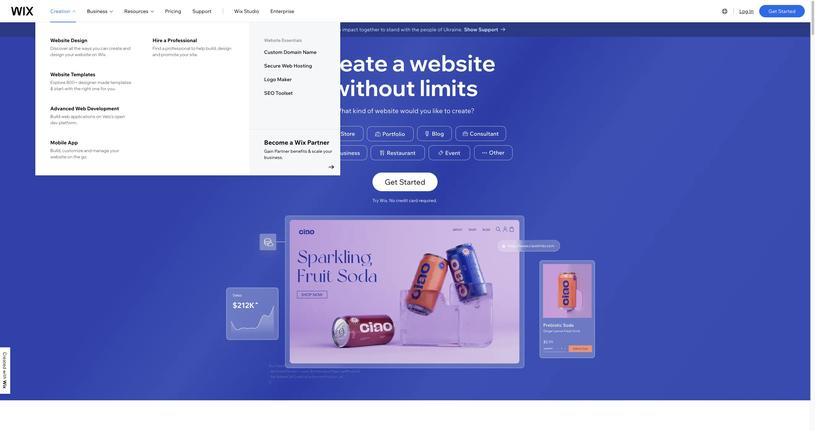 Task type: locate. For each thing, give the bounding box(es) containing it.
stand
[[387, 26, 400, 33]]

1 vertical spatial and
[[153, 52, 160, 57]]

maker
[[277, 76, 292, 82]]

logo maker link
[[264, 76, 326, 82]]

and right create
[[123, 46, 131, 51]]

& left scale
[[308, 148, 311, 154]]

resources button
[[124, 7, 154, 15]]

advanced web development link
[[50, 105, 132, 112]]

0 horizontal spatial wix
[[234, 8, 243, 14]]

website up custom
[[264, 38, 281, 43]]

1 vertical spatial on
[[96, 114, 101, 119]]

0 vertical spatial with
[[401, 26, 411, 33]]

on down website design link
[[92, 52, 97, 57]]

to left stand
[[381, 26, 385, 33]]

you left can
[[92, 46, 100, 51]]

a inside create a website without limits
[[392, 49, 405, 77]]

a for become a  wix partner gain partner benefits & scale your business. →
[[290, 139, 293, 146]]

business up website design link
[[87, 8, 108, 14]]

to up site.
[[191, 46, 195, 51]]

1 horizontal spatial you
[[420, 107, 431, 115]]

wix. down can
[[98, 52, 106, 57]]

1 horizontal spatial wix.
[[380, 198, 388, 203]]

0 horizontal spatial wix.
[[98, 52, 106, 57]]

domain
[[284, 49, 302, 55]]

get right in
[[769, 8, 777, 14]]

0 vertical spatial get started
[[769, 8, 796, 14]]

1 vertical spatial wix
[[295, 139, 306, 146]]

started inside button
[[399, 177, 425, 187]]

partner up business.
[[275, 148, 290, 154]]

partner
[[307, 139, 329, 146], [275, 148, 290, 154]]

wix. inside website design discover all the ways you can create and design your website on wix.
[[98, 52, 106, 57]]

logo
[[264, 76, 276, 82]]

1 vertical spatial design
[[50, 52, 64, 57]]

2 horizontal spatial to
[[444, 107, 451, 115]]

made
[[98, 80, 110, 85]]

support right pricing 'link'
[[192, 8, 212, 14]]

website up "explore"
[[50, 71, 70, 77]]

of
[[438, 26, 442, 33], [367, 107, 373, 115]]

2 vertical spatial and
[[84, 148, 92, 153]]

1 vertical spatial &
[[308, 148, 311, 154]]

0 horizontal spatial and
[[84, 148, 92, 153]]

get started right in
[[769, 8, 796, 14]]

0 vertical spatial business
[[87, 8, 108, 14]]

creation button
[[50, 7, 76, 15]]

web up maker
[[282, 63, 292, 69]]

support inside show support link
[[479, 26, 498, 33]]

build,
[[50, 148, 61, 153]]

1 horizontal spatial design
[[218, 46, 231, 51]]

glass ns.png image
[[498, 240, 560, 251]]

0 horizontal spatial design
[[50, 52, 64, 57]]

creation group
[[35, 22, 340, 175]]

business down store
[[337, 149, 360, 156]]

website for templates
[[50, 71, 70, 77]]

your inside website design discover all the ways you can create and design your website on wix.
[[65, 52, 74, 57]]

you left "like"
[[420, 107, 431, 115]]

with down 800+
[[65, 86, 73, 91]]

1 horizontal spatial and
[[123, 46, 131, 51]]

1 horizontal spatial partner
[[307, 139, 329, 146]]

templates
[[110, 80, 131, 85]]

business inside business dropdown button
[[87, 8, 108, 14]]

1 horizontal spatial web
[[282, 63, 292, 69]]

on down customize
[[67, 154, 72, 160]]

blog
[[432, 130, 444, 137]]

website
[[50, 37, 70, 43], [264, 38, 281, 43], [50, 71, 70, 77]]

gain
[[264, 148, 274, 154]]

website inside website templates explore 800+ designer-made templates & start with the right one for you.
[[50, 71, 70, 77]]

your
[[65, 52, 74, 57], [180, 52, 189, 57], [110, 148, 119, 153], [323, 148, 332, 154]]

website for essentials
[[264, 38, 281, 43]]

store
[[341, 130, 355, 137]]

design down discover
[[50, 52, 64, 57]]

wix inside become a  wix partner gain partner benefits & scale your business. →
[[295, 139, 306, 146]]

&
[[50, 86, 53, 91], [308, 148, 311, 154]]

1 vertical spatial business
[[337, 149, 360, 156]]

started
[[778, 8, 796, 14], [399, 177, 425, 187]]

0 horizontal spatial with
[[65, 86, 73, 91]]

website inside website design discover all the ways you can create and design your website on wix.
[[50, 37, 70, 43]]

0 horizontal spatial partner
[[275, 148, 290, 154]]

seo
[[264, 90, 275, 96]]

website up discover
[[50, 37, 70, 43]]

and up go.
[[84, 148, 92, 153]]

1 horizontal spatial support
[[479, 26, 498, 33]]

of right kind
[[367, 107, 373, 115]]

you
[[92, 46, 100, 51], [420, 107, 431, 115]]

0 horizontal spatial support
[[192, 8, 212, 14]]

1 vertical spatial support
[[479, 26, 498, 33]]

get started inside button
[[385, 177, 425, 187]]

1 vertical spatial of
[[367, 107, 373, 115]]

support link
[[192, 7, 212, 15]]

a inside become a  wix partner gain partner benefits & scale your business. →
[[290, 139, 293, 146]]

0 vertical spatial wix.
[[98, 52, 106, 57]]

get up no
[[385, 177, 398, 187]]

partner up scale
[[307, 139, 329, 146]]

find
[[153, 46, 161, 51]]

create?
[[452, 107, 474, 115]]

design inside website design discover all the ways you can create and design your website on wix.
[[50, 52, 64, 57]]

1 vertical spatial to
[[191, 46, 195, 51]]

online store
[[322, 130, 355, 137]]

2 horizontal spatial and
[[153, 52, 160, 57]]

restaurant button
[[371, 145, 425, 160]]

0 horizontal spatial you
[[92, 46, 100, 51]]

1 horizontal spatial wix
[[295, 139, 306, 146]]

web inside advanced web development build web applications on velo's open dev platform.
[[75, 105, 86, 112]]

site.
[[190, 52, 198, 57]]

1 vertical spatial web
[[75, 105, 86, 112]]

the
[[412, 26, 419, 33], [74, 46, 81, 51], [74, 86, 81, 91], [73, 154, 80, 160]]

with right stand
[[401, 26, 411, 33]]

required.
[[419, 198, 437, 203]]

your right manage
[[110, 148, 119, 153]]

pricing link
[[165, 7, 181, 15]]

wix left studio
[[234, 8, 243, 14]]

0 vertical spatial you
[[92, 46, 100, 51]]

1 horizontal spatial started
[[778, 8, 796, 14]]

to right "like"
[[444, 107, 451, 115]]

restaurant
[[387, 149, 416, 156]]

seo toolset link
[[264, 90, 326, 96]]

0 vertical spatial of
[[438, 26, 442, 33]]

1 vertical spatial get
[[385, 177, 398, 187]]

a for hire a professional find a professional to help build, design and promote your site.
[[164, 37, 166, 43]]

1 horizontal spatial of
[[438, 26, 442, 33]]

0 horizontal spatial &
[[50, 86, 53, 91]]

the left go.
[[73, 154, 80, 160]]

1 vertical spatial partner
[[275, 148, 290, 154]]

portfolio
[[382, 130, 405, 138]]

created with wix image
[[3, 352, 7, 389]]

website inside create a website without limits
[[409, 49, 496, 77]]

to inside hire a professional find a professional to help build, design and promote your site.
[[191, 46, 195, 51]]

hire
[[153, 37, 163, 43]]

& inside become a  wix partner gain partner benefits & scale your business. →
[[308, 148, 311, 154]]

professional
[[165, 46, 190, 51]]

0 horizontal spatial of
[[367, 107, 373, 115]]

the down 800+
[[74, 86, 81, 91]]

your inside become a  wix partner gain partner benefits & scale your business. →
[[323, 148, 332, 154]]

1 horizontal spatial get started
[[769, 8, 796, 14]]

1 horizontal spatial business
[[337, 149, 360, 156]]

let's make an impact together to stand with the people of ukraine.
[[310, 26, 462, 33]]

your down professional
[[180, 52, 189, 57]]

on down development on the top left of the page
[[96, 114, 101, 119]]

on inside the mobile app build, customize and manage your website on the go.
[[67, 154, 72, 160]]

0 vertical spatial web
[[282, 63, 292, 69]]

the inside website templates explore 800+ designer-made templates & start with the right one for you.
[[74, 86, 81, 91]]

creation
[[50, 8, 70, 14]]

2 vertical spatial on
[[67, 154, 72, 160]]

web for secure
[[282, 63, 292, 69]]

web
[[282, 63, 292, 69], [75, 105, 86, 112]]

app
[[68, 139, 78, 146]]

promote
[[161, 52, 179, 57]]

get started up try wix. no credit card required.
[[385, 177, 425, 187]]

hire a professional link
[[153, 37, 234, 43]]

website inside the mobile app build, customize and manage your website on the go.
[[50, 154, 66, 160]]

design right build,
[[218, 46, 231, 51]]

one
[[92, 86, 100, 91]]

get started
[[769, 8, 796, 14], [385, 177, 425, 187]]

& inside website templates explore 800+ designer-made templates & start with the right one for you.
[[50, 86, 53, 91]]

business
[[87, 8, 108, 14], [337, 149, 360, 156]]

toolset
[[276, 90, 293, 96]]

wix up the benefits
[[295, 139, 306, 146]]

web up 'applications'
[[75, 105, 86, 112]]

wix studio
[[234, 8, 259, 14]]

1 vertical spatial get started
[[385, 177, 425, 187]]

support right the show
[[479, 26, 498, 33]]

custom
[[264, 49, 282, 55]]

business inside service business button
[[337, 149, 360, 156]]

1 horizontal spatial with
[[401, 26, 411, 33]]

let's
[[310, 26, 321, 33]]

and down find
[[153, 52, 160, 57]]

wix studio link
[[234, 7, 259, 15]]

you inside website design discover all the ways you can create and design your website on wix.
[[92, 46, 100, 51]]

0 vertical spatial wix
[[234, 8, 243, 14]]

0 vertical spatial on
[[92, 52, 97, 57]]

of right people
[[438, 26, 442, 33]]

the left people
[[412, 26, 419, 33]]

0 horizontal spatial web
[[75, 105, 86, 112]]

website essentials
[[264, 38, 302, 43]]

help
[[196, 46, 205, 51]]

1 horizontal spatial &
[[308, 148, 311, 154]]

1 vertical spatial started
[[399, 177, 425, 187]]

the right all
[[74, 46, 81, 51]]

& left start
[[50, 86, 53, 91]]

blog button
[[417, 126, 452, 141]]

0 vertical spatial get
[[769, 8, 777, 14]]

wix. left no
[[380, 198, 388, 203]]

0 horizontal spatial to
[[191, 46, 195, 51]]

studio
[[244, 8, 259, 14]]

service
[[316, 149, 335, 156]]

your right scale
[[323, 148, 332, 154]]

0 vertical spatial design
[[218, 46, 231, 51]]

website templates explore 800+ designer-made templates & start with the right one for you.
[[50, 71, 131, 91]]

0 horizontal spatial get started
[[385, 177, 425, 187]]

advanced
[[50, 105, 74, 112]]

your down all
[[65, 52, 74, 57]]

together
[[359, 26, 380, 33]]

1 vertical spatial with
[[65, 86, 73, 91]]

open
[[114, 114, 125, 119]]

0 horizontal spatial get
[[385, 177, 398, 187]]

0 vertical spatial and
[[123, 46, 131, 51]]

0 vertical spatial to
[[381, 26, 385, 33]]

professional
[[168, 37, 197, 43]]

discover
[[50, 46, 68, 51]]

2 vertical spatial to
[[444, 107, 451, 115]]

0 horizontal spatial started
[[399, 177, 425, 187]]

0 vertical spatial &
[[50, 86, 53, 91]]

0 horizontal spatial business
[[87, 8, 108, 14]]



Task type: vqa. For each thing, say whether or not it's contained in the screenshot.
course,
no



Task type: describe. For each thing, give the bounding box(es) containing it.
mobile app link
[[50, 139, 132, 146]]

customize
[[62, 148, 83, 153]]

website design discover all the ways you can create and design your website on wix.
[[50, 37, 131, 57]]

name
[[303, 49, 317, 55]]

ways
[[82, 46, 92, 51]]

design
[[71, 37, 87, 43]]

show support link
[[464, 25, 511, 34]]

consultant button
[[455, 126, 506, 141]]

development
[[87, 105, 119, 112]]

logo maker
[[264, 76, 292, 82]]

secure web hosting
[[264, 63, 312, 69]]

explore
[[50, 80, 66, 85]]

with inside website templates explore 800+ designer-made templates & start with the right one for you.
[[65, 86, 73, 91]]

what
[[335, 107, 351, 115]]

build
[[50, 114, 60, 119]]

portfolio button
[[367, 127, 414, 141]]

create
[[109, 46, 122, 51]]

1 vertical spatial you
[[420, 107, 431, 115]]

advanced web development build web applications on velo's open dev platform.
[[50, 105, 125, 126]]

online
[[322, 130, 339, 137]]

what kind of website would you like to create?
[[335, 107, 474, 115]]

an
[[335, 26, 341, 33]]

designer-
[[78, 80, 98, 85]]

pricing
[[165, 8, 181, 14]]

try
[[372, 198, 379, 203]]

for
[[101, 86, 106, 91]]

without
[[332, 73, 415, 102]]

design inside hire a professional find a professional to help build, design and promote your site.
[[218, 46, 231, 51]]

website inside website design discover all the ways you can create and design your website on wix.
[[75, 52, 91, 57]]

log in link
[[739, 7, 754, 15]]

seo toolset
[[264, 90, 293, 96]]

service business
[[316, 149, 360, 156]]

enterprise
[[270, 8, 294, 14]]

resources
[[124, 8, 148, 14]]

people
[[420, 26, 437, 33]]

online store button
[[306, 126, 363, 141]]

and inside hire a professional find a professional to help build, design and promote your site.
[[153, 52, 160, 57]]

credit
[[396, 198, 408, 203]]

the inside website design discover all the ways you can create and design your website on wix.
[[74, 46, 81, 51]]

on inside advanced web development build web applications on velo's open dev platform.
[[96, 114, 101, 119]]

essentials
[[282, 38, 302, 43]]

1 horizontal spatial to
[[381, 26, 385, 33]]

event button
[[428, 145, 470, 160]]

dev
[[50, 120, 58, 126]]

business.
[[264, 155, 283, 160]]

ukraine.
[[443, 26, 462, 33]]

enterprise link
[[270, 7, 294, 15]]

and inside the mobile app build, customize and manage your website on the go.
[[84, 148, 92, 153]]

& for →
[[308, 148, 311, 154]]

can
[[101, 46, 108, 51]]

1 horizontal spatial get
[[769, 8, 777, 14]]

your inside the mobile app build, customize and manage your website on the go.
[[110, 148, 119, 153]]

show
[[464, 26, 477, 33]]

applications
[[71, 114, 95, 119]]

web
[[61, 114, 70, 119]]

1 vertical spatial wix.
[[380, 198, 388, 203]]

an ecommerce site for a soda company with a sales graph and mobile checkout image
[[290, 220, 519, 364]]

log
[[739, 8, 748, 14]]

→
[[328, 161, 335, 171]]

website design link
[[50, 37, 132, 43]]

& for right
[[50, 86, 53, 91]]

no
[[389, 198, 395, 203]]

get started link
[[759, 5, 805, 17]]

card
[[409, 198, 418, 203]]

kind
[[353, 107, 366, 115]]

language selector, english selected image
[[721, 7, 729, 15]]

log in
[[739, 8, 754, 14]]

show support
[[464, 26, 498, 33]]

and inside website design discover all the ways you can create and design your website on wix.
[[123, 46, 131, 51]]

custom domain name link
[[264, 49, 326, 55]]

you.
[[107, 86, 116, 91]]

event
[[445, 149, 460, 156]]

a for create a website without limits
[[392, 49, 405, 77]]

website templates link
[[50, 71, 132, 77]]

try wix. no credit card required.
[[372, 198, 437, 203]]

service business button
[[299, 145, 367, 160]]

0 vertical spatial partner
[[307, 139, 329, 146]]

other
[[489, 149, 505, 156]]

make
[[322, 26, 334, 33]]

0 vertical spatial started
[[778, 8, 796, 14]]

scale
[[312, 148, 322, 154]]

create
[[314, 49, 388, 77]]

get inside button
[[385, 177, 398, 187]]

other button
[[474, 145, 512, 160]]

web for advanced
[[75, 105, 86, 112]]

website for design
[[50, 37, 70, 43]]

800+
[[66, 80, 78, 85]]

the inside the mobile app build, customize and manage your website on the go.
[[73, 154, 80, 160]]

your inside hire a professional find a professional to help build, design and promote your site.
[[180, 52, 189, 57]]

templates
[[71, 71, 95, 77]]

mobile app build, customize and manage your website on the go.
[[50, 139, 119, 160]]

velo's
[[102, 114, 114, 119]]

hosting
[[294, 63, 312, 69]]

custom domain name
[[264, 49, 317, 55]]

would
[[400, 107, 419, 115]]

on inside website design discover all the ways you can create and design your website on wix.
[[92, 52, 97, 57]]

build,
[[206, 46, 217, 51]]

0 vertical spatial support
[[192, 8, 212, 14]]

become a  wix partner gain partner benefits & scale your business. →
[[264, 139, 335, 171]]



